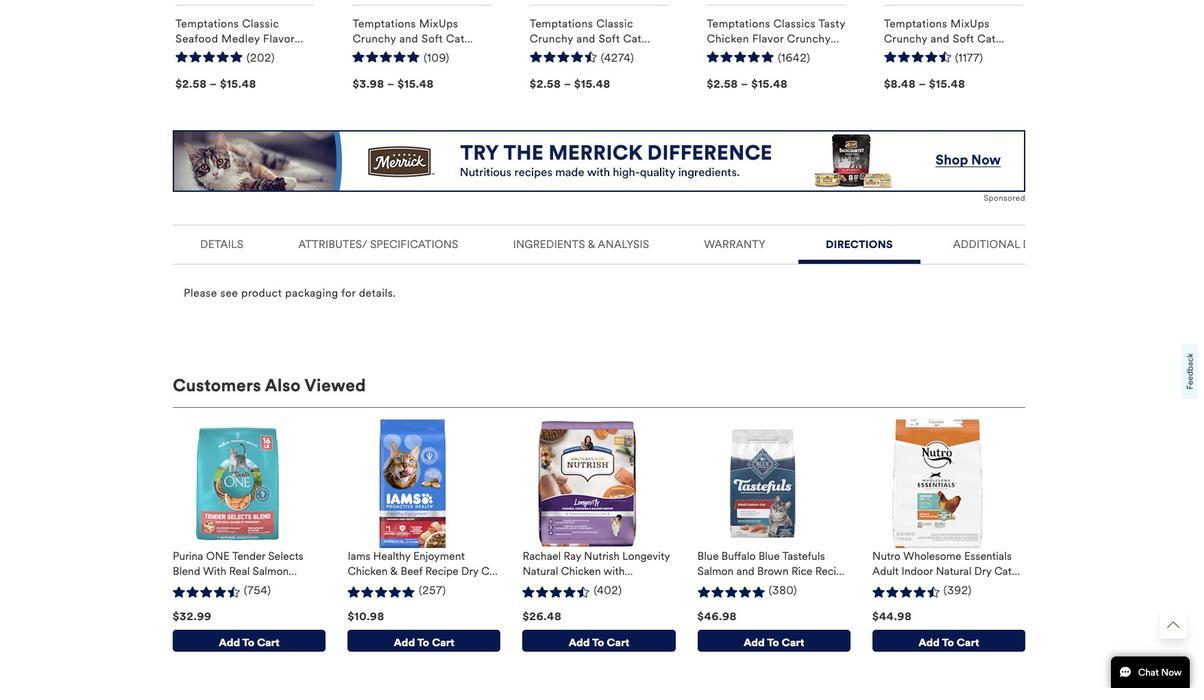 Task type: locate. For each thing, give the bounding box(es) containing it.
3 add to cart button from the left
[[523, 630, 676, 652]]

analysis
[[598, 238, 649, 251]]

add to cart for 1st add to cart button from left
[[219, 636, 280, 649]]

scroll to top image
[[1167, 619, 1180, 631]]

attributes/ specifications
[[298, 238, 458, 251]]

add to cart for fifth add to cart button from the left
[[919, 636, 979, 649]]

3 add to cart from the left
[[569, 636, 630, 649]]

sponsored link
[[173, 130, 1026, 204]]

styled arrow button link
[[1160, 611, 1187, 639]]

4 to from the left
[[767, 636, 779, 649]]

2 add to cart button from the left
[[348, 630, 501, 652]]

&
[[588, 238, 595, 251]]

4 add to cart button from the left
[[698, 630, 851, 652]]

to for 1st add to cart button from left
[[242, 636, 254, 649]]

1 to from the left
[[242, 636, 254, 649]]

additional
[[953, 238, 1020, 251]]

add to cart button
[[173, 630, 326, 652], [348, 630, 501, 652], [523, 630, 676, 652], [698, 630, 851, 652], [873, 630, 1026, 652]]

for
[[341, 287, 356, 300]]

to for fourth add to cart button from right
[[417, 636, 429, 649]]

details right additional
[[1023, 238, 1066, 251]]

add to cart for 2nd add to cart button from the right
[[744, 636, 804, 649]]

4 add from the left
[[744, 636, 765, 649]]

warranty
[[704, 238, 766, 251]]

also
[[265, 375, 301, 396]]

5 to from the left
[[942, 636, 954, 649]]

please see product packaging for details.
[[184, 287, 396, 300]]

add to cart
[[219, 636, 280, 649], [394, 636, 455, 649], [569, 636, 630, 649], [744, 636, 804, 649], [919, 636, 979, 649]]

1 horizontal spatial details
[[1023, 238, 1066, 251]]

2 to from the left
[[417, 636, 429, 649]]

attributes/
[[298, 238, 367, 251]]

attributes/ specifications button
[[276, 226, 480, 260]]

to
[[242, 636, 254, 649], [417, 636, 429, 649], [592, 636, 604, 649], [767, 636, 779, 649], [942, 636, 954, 649]]

2 cart from the left
[[432, 636, 455, 649]]

specifications
[[370, 238, 458, 251]]

see
[[220, 287, 238, 300]]

4 add to cart from the left
[[744, 636, 804, 649]]

add
[[219, 636, 240, 649], [394, 636, 415, 649], [569, 636, 590, 649], [744, 636, 765, 649], [919, 636, 940, 649]]

customers
[[173, 375, 261, 396]]

product details tab list
[[173, 225, 1088, 324]]

2 add to cart from the left
[[394, 636, 455, 649]]

5 add to cart from the left
[[919, 636, 979, 649]]

details up see
[[200, 238, 243, 251]]

add to cart for fourth add to cart button from right
[[394, 636, 455, 649]]

directions
[[826, 238, 893, 251]]

3 to from the left
[[592, 636, 604, 649]]

details
[[200, 238, 243, 251], [1023, 238, 1066, 251]]

details button
[[178, 226, 265, 260]]

to for 2nd add to cart button from the right
[[767, 636, 779, 649]]

0 horizontal spatial details
[[200, 238, 243, 251]]

1 add to cart from the left
[[219, 636, 280, 649]]

additional details button
[[931, 226, 1088, 260]]

1 details from the left
[[200, 238, 243, 251]]

3 cart from the left
[[607, 636, 630, 649]]

cart
[[257, 636, 280, 649], [432, 636, 455, 649], [607, 636, 630, 649], [782, 636, 804, 649], [957, 636, 979, 649]]



Task type: describe. For each thing, give the bounding box(es) containing it.
warranty button
[[682, 226, 788, 260]]

additional details
[[953, 238, 1066, 251]]

directions button
[[799, 226, 920, 260]]

1 add to cart button from the left
[[173, 630, 326, 652]]

to for fifth add to cart button from the left
[[942, 636, 954, 649]]

product
[[241, 287, 282, 300]]

add to cart for 3rd add to cart button from the right
[[569, 636, 630, 649]]

2 details from the left
[[1023, 238, 1066, 251]]

please
[[184, 287, 217, 300]]

viewed
[[305, 375, 366, 396]]

ingredients & analysis button
[[491, 226, 671, 260]]

5 add from the left
[[919, 636, 940, 649]]

sponsored
[[984, 193, 1026, 203]]

2 add from the left
[[394, 636, 415, 649]]

ingredients & analysis
[[513, 238, 649, 251]]

customers also viewed
[[173, 375, 366, 396]]

5 add to cart button from the left
[[873, 630, 1026, 652]]

5 cart from the left
[[957, 636, 979, 649]]

3 add from the left
[[569, 636, 590, 649]]

4 cart from the left
[[782, 636, 804, 649]]

packaging
[[285, 287, 338, 300]]

1 cart from the left
[[257, 636, 280, 649]]

to for 3rd add to cart button from the right
[[592, 636, 604, 649]]

ingredients
[[513, 238, 585, 251]]

details.
[[359, 287, 396, 300]]

1 add from the left
[[219, 636, 240, 649]]



Task type: vqa. For each thing, say whether or not it's contained in the screenshot.
arrow container button
no



